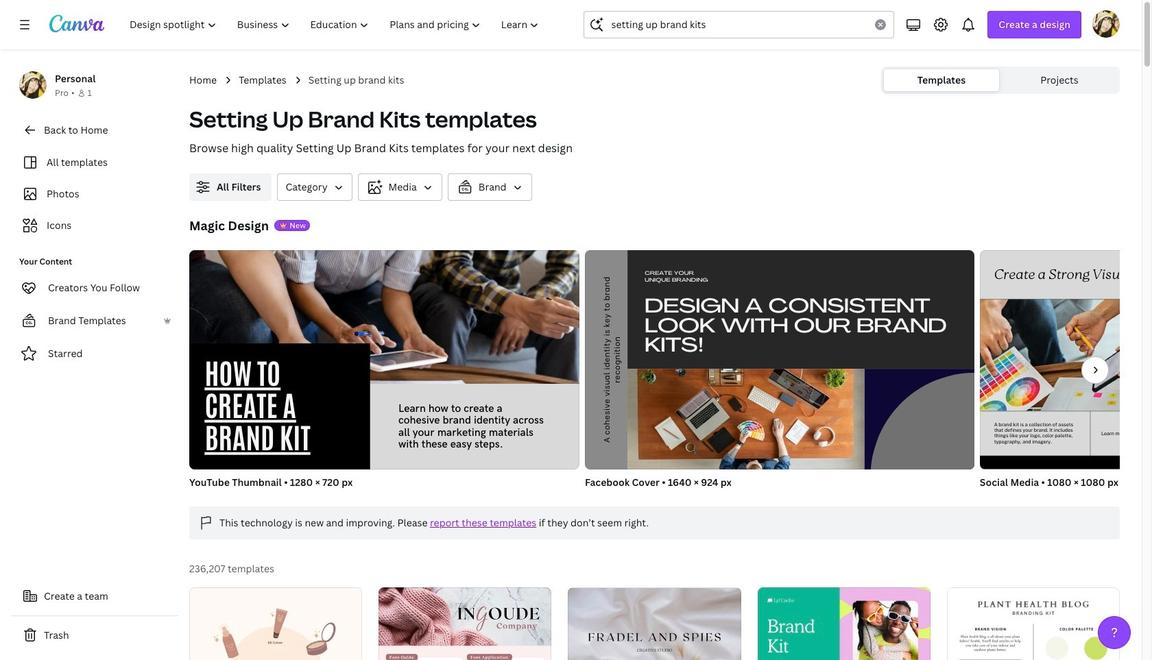 Task type: vqa. For each thing, say whether or not it's contained in the screenshot.
a to the right
no



Task type: describe. For each thing, give the bounding box(es) containing it.
brand board branding kit a4 image
[[947, 588, 1120, 661]]

natural make up kits instagram post image
[[189, 588, 362, 661]]

grey elegant minimalist brand and mood board kit image
[[568, 588, 741, 661]]

stephanie aranda image
[[1093, 10, 1120, 38]]

Search search field
[[612, 12, 867, 38]]



Task type: locate. For each thing, give the bounding box(es) containing it.
group
[[585, 245, 979, 491], [585, 245, 979, 477], [189, 250, 580, 491], [189, 250, 580, 470], [979, 250, 1153, 491]]

top level navigation element
[[121, 11, 551, 38]]

pink simple modern girly brand board kit image
[[379, 588, 552, 661]]

None search field
[[584, 11, 895, 38]]



